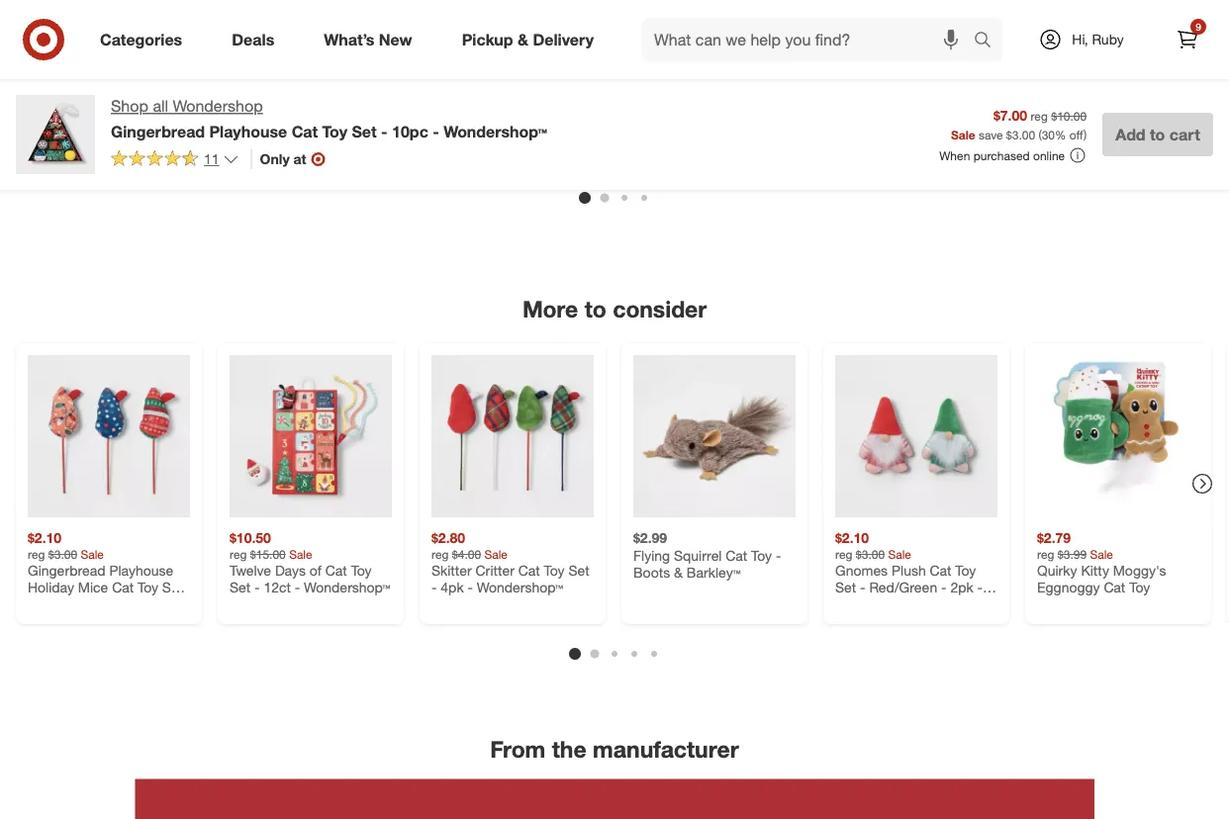 Task type: locate. For each thing, give the bounding box(es) containing it.
add to cart right )
[[1116, 125, 1200, 144]]

toy right red/green
[[955, 561, 976, 579]]

$2.10 reg $3.00 sale gingerbread playhouse holiday mice cat toy set - 3pk - wondershop™
[[28, 529, 183, 613]]

toy right of at the bottom of the page
[[351, 561, 372, 579]]

0 horizontal spatial $2.80
[[230, 44, 263, 61]]

dog right the tree
[[536, 93, 562, 110]]

$10.50 reg $15.00 sale twelve days of cat toy set - 12ct - wondershop™
[[230, 529, 390, 596]]

days
[[275, 561, 306, 579]]

$3.00 inside $2.10 reg $3.00 sale gnomes plush cat toy set - red/green - 2pk - wondershop™
[[856, 547, 885, 561]]

reg for gingerbread
[[28, 547, 45, 561]]

cart for gingerbread playhouse crinkle bag cat toy - wondershop™
[[77, 133, 100, 148]]

cat inside $2.79 reg $3.99 sale quirky kitty moggy's eggnoggy cat toy
[[1104, 579, 1125, 596]]

reg
[[28, 61, 45, 76], [633, 61, 651, 76], [1031, 108, 1048, 123], [28, 547, 45, 561], [230, 547, 247, 561], [431, 547, 449, 561], [835, 547, 853, 561], [1037, 547, 1054, 561]]

1 horizontal spatial $2.80
[[431, 529, 465, 547]]

what's new
[[324, 30, 412, 49]]

$10.00
[[48, 61, 84, 76], [654, 61, 690, 76], [1051, 108, 1087, 123]]

wondershop™ inside $2.10 reg $3.00 sale gnomes plush cat toy set - red/green - 2pk - wondershop™
[[835, 596, 921, 613]]

toy right mice
[[138, 579, 158, 596]]

reg for save
[[1031, 108, 1048, 123]]

dog
[[835, 61, 861, 78], [723, 76, 749, 93], [536, 93, 562, 110]]

to down rope
[[466, 133, 478, 148]]

playhouse up shop
[[109, 76, 173, 93]]

to down crinkle
[[62, 133, 74, 148]]

gingerbread playhouse crinkle bag cat toy - wondershop™ image
[[28, 0, 190, 32]]

add
[[1116, 125, 1146, 144], [37, 133, 59, 148], [239, 133, 261, 148], [440, 133, 463, 148], [1046, 133, 1069, 148]]

& right boots
[[674, 564, 683, 581]]

pickup & delivery
[[462, 30, 594, 49]]

1 vertical spatial plush
[[892, 561, 926, 579]]

reg inside the '$7.00 reg $10.00 sale save $ 3.00 ( 30 % off )'
[[1031, 108, 1048, 123]]

$2.80 up skitter
[[431, 529, 465, 547]]

- inside gingerbread playhouse plush rope tree dog toy - wondershop™
[[431, 110, 437, 128]]

reg inside $2.10 reg $3.00 sale gnomes plush cat toy set - red/green - 2pk - wondershop™
[[835, 547, 853, 561]]

add to cart up 'only'
[[239, 133, 302, 148]]

playhouse inside gingerbread playhouse ornament wand cat toy - wondershop™
[[311, 76, 375, 93]]

$2.10 for gingerbread playhouse holiday mice cat toy set - 3pk - wondershop™
[[28, 529, 61, 547]]

1 horizontal spatial $3.00
[[856, 547, 885, 561]]

from
[[490, 735, 546, 763]]

cat right "eggnoggy"
[[1104, 579, 1125, 596]]

rubber
[[633, 76, 679, 93]]

manufacturer
[[593, 735, 739, 763]]

sale right $4.00
[[484, 547, 508, 561]]

- inside '$2.99 flying squirrel cat toy - boots & barkley™'
[[776, 547, 781, 564]]

cat right mice
[[112, 579, 134, 596]]

0 vertical spatial plush
[[431, 93, 466, 110]]

playhouse inside shop all wondershop gingerbread playhouse cat toy set - 10pc - wondershop™
[[209, 122, 287, 141]]

barkley™
[[687, 564, 741, 581]]

cart up only at
[[279, 133, 302, 148]]

$7.00 for $7.00 reg $10.00 sale save $ 3.00 ( 30 % off )
[[994, 106, 1027, 124]]

gnomes
[[835, 561, 888, 579]]

cat right "bag"
[[104, 93, 125, 110]]

0 vertical spatial $2.80
[[230, 44, 263, 61]]

to
[[1150, 125, 1165, 144], [62, 133, 74, 148], [264, 133, 276, 148], [466, 133, 478, 148], [1072, 133, 1083, 148], [585, 295, 606, 323]]

1 horizontal spatial plush
[[892, 561, 926, 579]]

to for gingerbread playhouse crinkle bag cat toy - wondershop™ image
[[62, 133, 74, 148]]

$7.00 inside the $7.00 reg $10.00 gingerbread playhouse crinkle bag cat toy - wondershop™
[[28, 44, 61, 61]]

gingerbread inside gingerbread playhouse plush rope tree dog toy - wondershop™
[[431, 76, 509, 93]]

cat right gnomes
[[930, 561, 951, 579]]

0 vertical spatial &
[[518, 30, 528, 49]]

)
[[1084, 127, 1087, 142]]

1 vertical spatial &
[[674, 564, 683, 581]]

consider
[[613, 295, 707, 323]]

add for gingerbread playhouse plush rope tree dog toy - wondershop™
[[440, 133, 463, 148]]

0 horizontal spatial $2.10
[[28, 529, 61, 547]]

toy right the antler
[[753, 76, 774, 93]]

playhouse
[[109, 76, 173, 93], [311, 76, 375, 93], [513, 76, 577, 93], [209, 122, 287, 141], [109, 561, 173, 579]]

squirrel
[[674, 547, 722, 564]]

cart
[[1170, 125, 1200, 144], [77, 133, 100, 148], [279, 133, 302, 148], [481, 133, 504, 148], [1087, 133, 1110, 148]]

$3.00 up red/green
[[856, 547, 885, 561]]

sale up when
[[951, 127, 975, 142]]

dog left tpr
[[835, 61, 861, 78]]

playhouse right mice
[[109, 561, 173, 579]]

gingerbread up 3pk
[[28, 561, 105, 579]]

2 $3.00 from the left
[[856, 547, 885, 561]]

add to cart for gingerbread playhouse crinkle bag cat toy - wondershop™
[[37, 133, 100, 148]]

-
[[889, 61, 895, 78], [778, 76, 783, 93], [903, 78, 908, 96], [154, 93, 159, 110], [385, 93, 390, 110], [675, 93, 681, 110], [431, 110, 437, 128], [381, 122, 388, 141], [433, 122, 439, 141], [776, 547, 781, 564], [254, 579, 260, 596], [295, 579, 300, 596], [431, 579, 437, 596], [468, 579, 473, 596], [860, 579, 865, 596], [941, 579, 947, 596], [977, 579, 983, 596], [28, 596, 33, 613], [64, 596, 69, 613]]

only
[[260, 150, 290, 168]]

playhouse down pickup & delivery link
[[513, 76, 577, 93]]

playhouse up shop all wondershop gingerbread playhouse cat toy set - 10pc - wondershop™ on the top left of page
[[311, 76, 375, 93]]

$3.00 inside $2.10 reg $3.00 sale gingerbread playhouse holiday mice cat toy set - 3pk - wondershop™
[[48, 547, 77, 561]]

skitter
[[431, 561, 472, 579]]

cat right "squirrel" at right bottom
[[726, 547, 747, 564]]

$2.80 for $2.80 reg $4.00 sale skitter critter cat toy set - 4pk - wondershop™
[[431, 529, 465, 547]]

add to cart down "bag"
[[37, 133, 100, 148]]

to left )
[[1072, 133, 1083, 148]]

gingerbread inside $2.10 reg $3.00 sale gingerbread playhouse holiday mice cat toy set - 3pk - wondershop™
[[28, 561, 105, 579]]

$10.50
[[230, 529, 271, 547]]

$10.00 inside $7.00 reg $10.00 sale rubber antler dog toy - green - wondershop™
[[654, 61, 690, 76]]

dog toy - tpr blue snowflake - wondershop™ image
[[835, 0, 998, 32]]

gingerbread down all
[[111, 122, 205, 141]]

$2.10 inside $2.10 reg $3.00 sale gnomes plush cat toy set - red/green - 2pk - wondershop™
[[835, 529, 869, 547]]

$2.80 for $2.80
[[230, 44, 263, 61]]

1 $3.00 from the left
[[48, 547, 77, 561]]

1 horizontal spatial dog
[[723, 76, 749, 93]]

when purchased online
[[939, 148, 1065, 163]]

11
[[204, 150, 219, 168]]

toy right the tree
[[566, 93, 587, 110]]

toy right wand
[[360, 93, 381, 110]]

to for snow shoe lodge rubber christmas tree treater dog toy - wondershop™ 'image'
[[1072, 133, 1083, 148]]

$2.80 reg $4.00 sale skitter critter cat toy set - 4pk - wondershop™
[[431, 529, 589, 596]]

playhouse down "ornament"
[[209, 122, 287, 141]]

0 horizontal spatial $10.00
[[48, 61, 84, 76]]

mice
[[78, 579, 108, 596]]

gingerbread playhouse plush rope tree dog toy - wondershop™
[[431, 76, 587, 128]]

flying squirrel cat toy - boots & barkley™ image
[[633, 355, 796, 517]]

2 horizontal spatial $10.00
[[1051, 108, 1087, 123]]

reg for gnomes
[[835, 547, 853, 561]]

reg for twelve
[[230, 547, 247, 561]]

set right mice
[[162, 579, 183, 596]]

add to cart down rope
[[440, 133, 504, 148]]

sale inside $2.80 reg $4.00 sale skitter critter cat toy set - 4pk - wondershop™
[[484, 547, 508, 561]]

sale inside $10.50 reg $15.00 sale twelve days of cat toy set - 12ct - wondershop™
[[289, 547, 312, 561]]

reg inside $2.79 reg $3.99 sale quirky kitty moggy's eggnoggy cat toy
[[1037, 547, 1054, 561]]

$2.79
[[1037, 529, 1071, 547]]

dog right the antler
[[723, 76, 749, 93]]

gingerbread
[[28, 76, 105, 93], [230, 76, 307, 93], [431, 76, 509, 93], [111, 122, 205, 141], [28, 561, 105, 579]]

sale inside the '$7.00 reg $10.00 sale save $ 3.00 ( 30 % off )'
[[951, 127, 975, 142]]

gingerbread up image of gingerbread playhouse cat toy set - 10pc - wondershop™
[[28, 76, 105, 93]]

2 horizontal spatial dog
[[835, 61, 861, 78]]

boots
[[633, 564, 670, 581]]

cart down 9 link
[[1170, 125, 1200, 144]]

gingerbread playhouse ornament wand cat toy - wondershop™
[[230, 76, 390, 128]]

sale inside $2.10 reg $3.00 sale gingerbread playhouse holiday mice cat toy set - 3pk - wondershop™
[[81, 547, 104, 561]]

1 horizontal spatial $10.00
[[654, 61, 690, 76]]

add to cart for gingerbread playhouse plush rope tree dog toy - wondershop™
[[440, 133, 504, 148]]

antler
[[683, 76, 720, 93]]

$2.99 flying squirrel cat toy - boots & barkley™
[[633, 529, 781, 581]]

add up 'only'
[[239, 133, 261, 148]]

wondershop™ inside $5.00 dog toy - tpr blue snowflake - wondershop™
[[835, 96, 921, 113]]

reg inside $10.50 reg $15.00 sale twelve days of cat toy set - 12ct - wondershop™
[[230, 547, 247, 561]]

more to consider
[[522, 295, 707, 323]]

$2.10 up the holiday
[[28, 529, 61, 547]]

1 vertical spatial $2.80
[[431, 529, 465, 547]]

$7.00 up crinkle
[[28, 44, 61, 61]]

$3.00 for gingerbread
[[48, 547, 77, 561]]

cart down "bag"
[[77, 133, 100, 148]]

set left boots
[[568, 561, 589, 579]]

toy right the critter
[[544, 561, 565, 579]]

sale right $3.99
[[1090, 547, 1113, 561]]

to for "gingerbread playhouse ornament wand cat toy - wondershop™" image
[[264, 133, 276, 148]]

toy left all
[[129, 93, 150, 110]]

$2.10 reg $3.00 sale gnomes plush cat toy set - red/green - 2pk - wondershop™
[[835, 529, 983, 613]]

2 $2.10 from the left
[[835, 529, 869, 547]]

sale for $
[[951, 127, 975, 142]]

reg inside $2.80 reg $4.00 sale skitter critter cat toy set - 4pk - wondershop™
[[431, 547, 449, 561]]

toy inside $10.50 reg $15.00 sale twelve days of cat toy set - 12ct - wondershop™
[[351, 561, 372, 579]]

wondershop™ inside shop all wondershop gingerbread playhouse cat toy set - 10pc - wondershop™
[[444, 122, 547, 141]]

$7.00 inside $7.00 reg $10.00 sale rubber antler dog toy - green - wondershop™
[[633, 44, 667, 61]]

sale inside $2.79 reg $3.99 sale quirky kitty moggy's eggnoggy cat toy
[[1090, 547, 1113, 561]]

$10.00 up off
[[1051, 108, 1087, 123]]

$7.00 for $7.00 reg $10.00 gingerbread playhouse crinkle bag cat toy - wondershop™
[[28, 44, 61, 61]]

$10.00 up crinkle
[[48, 61, 84, 76]]

12ct
[[264, 579, 291, 596]]

reg for rubber
[[633, 61, 651, 76]]

delivery
[[533, 30, 594, 49]]

$10.00 inside the $7.00 reg $10.00 gingerbread playhouse crinkle bag cat toy - wondershop™
[[48, 61, 84, 76]]

$2.80 inside $2.80 reg $4.00 sale skitter critter cat toy set - 4pk - wondershop™
[[431, 529, 465, 547]]

sale
[[693, 61, 716, 76], [951, 127, 975, 142], [81, 547, 104, 561], [289, 547, 312, 561], [484, 547, 508, 561], [888, 547, 911, 561], [1090, 547, 1113, 561]]

toy
[[865, 61, 886, 78], [753, 76, 774, 93], [129, 93, 150, 110], [360, 93, 381, 110], [566, 93, 587, 110], [322, 122, 347, 141], [751, 547, 772, 564], [351, 561, 372, 579], [544, 561, 565, 579], [955, 561, 976, 579], [138, 579, 158, 596], [1129, 579, 1150, 596]]

to up 'only'
[[264, 133, 276, 148]]

toy inside the $7.00 reg $10.00 gingerbread playhouse crinkle bag cat toy - wondershop™
[[129, 93, 150, 110]]

$4.90
[[431, 44, 465, 61]]

cat inside the $7.00 reg $10.00 gingerbread playhouse crinkle bag cat toy - wondershop™
[[104, 93, 125, 110]]

all
[[153, 96, 168, 116]]

cat up at at the top
[[292, 122, 318, 141]]

playhouse inside $2.10 reg $3.00 sale gingerbread playhouse holiday mice cat toy set - 3pk - wondershop™
[[109, 561, 173, 579]]

toy right kitty
[[1129, 579, 1150, 596]]

0 horizontal spatial $3.00
[[48, 547, 77, 561]]

ruby
[[1092, 31, 1124, 48]]

$10.00 inside the '$7.00 reg $10.00 sale save $ 3.00 ( 30 % off )'
[[1051, 108, 1087, 123]]

cart down rope
[[481, 133, 504, 148]]

set left 12ct
[[230, 579, 251, 596]]

sale right $15.00
[[289, 547, 312, 561]]

0 horizontal spatial &
[[518, 30, 528, 49]]

wondershop™
[[685, 93, 771, 110], [835, 96, 921, 113], [28, 110, 114, 128], [230, 110, 316, 128], [441, 110, 527, 128], [444, 122, 547, 141], [304, 579, 390, 596], [477, 579, 563, 596], [73, 596, 159, 613], [835, 596, 921, 613]]

cat right the critter
[[518, 561, 540, 579]]

blue
[[929, 61, 957, 78]]

gingerbread inside gingerbread playhouse ornament wand cat toy - wondershop™
[[230, 76, 307, 93]]

$3.00 for gnomes
[[856, 547, 885, 561]]

sale up red/green
[[888, 547, 911, 561]]

gingerbread inside shop all wondershop gingerbread playhouse cat toy set - 10pc - wondershop™
[[111, 122, 205, 141]]

$10.00 up green
[[654, 61, 690, 76]]

gingerbread down deals link
[[230, 76, 307, 93]]

11 link
[[111, 149, 239, 172]]

1 $2.10 from the left
[[28, 529, 61, 547]]

reg inside $7.00 reg $10.00 sale rubber antler dog toy - green - wondershop™
[[633, 61, 651, 76]]

set left 10pc
[[352, 122, 377, 141]]

$7.00 up rubber
[[633, 44, 667, 61]]

$7.00 for $7.00 reg $10.00 sale rubber antler dog toy - green - wondershop™
[[633, 44, 667, 61]]

pickup
[[462, 30, 513, 49]]

cat right wand
[[335, 93, 356, 110]]

$7.00 left hi,
[[1037, 44, 1071, 61]]

$2.80
[[230, 44, 263, 61], [431, 529, 465, 547]]

toy inside $2.79 reg $3.99 sale quirky kitty moggy's eggnoggy cat toy
[[1129, 579, 1150, 596]]

sale right rubber
[[693, 61, 716, 76]]

toy left tpr
[[865, 61, 886, 78]]

cat right of at the bottom of the page
[[325, 561, 347, 579]]

add for gingerbread playhouse ornament wand cat toy - wondershop™
[[239, 133, 261, 148]]

moggy's
[[1113, 561, 1166, 579]]

reg inside $2.10 reg $3.00 sale gingerbread playhouse holiday mice cat toy set - 3pk - wondershop™
[[28, 547, 45, 561]]

$2.10 up gnomes
[[835, 529, 869, 547]]

toy down wand
[[322, 122, 347, 141]]

cat
[[104, 93, 125, 110], [335, 93, 356, 110], [292, 122, 318, 141], [726, 547, 747, 564], [325, 561, 347, 579], [518, 561, 540, 579], [930, 561, 951, 579], [112, 579, 134, 596], [1104, 579, 1125, 596]]

sale for playhouse
[[81, 547, 104, 561]]

bag
[[75, 93, 100, 110]]

wondershop™ inside $7.00 reg $10.00 sale rubber antler dog toy - green - wondershop™
[[685, 93, 771, 110]]

$7.00 up $
[[994, 106, 1027, 124]]

cat inside '$2.99 flying squirrel cat toy - boots & barkley™'
[[726, 547, 747, 564]]

toy right barkley™
[[751, 547, 772, 564]]

hi, ruby
[[1072, 31, 1124, 48]]

sale inside $2.10 reg $3.00 sale gnomes plush cat toy set - red/green - 2pk - wondershop™
[[888, 547, 911, 561]]

gingerbread down $4.90
[[431, 76, 509, 93]]

plush inside $2.10 reg $3.00 sale gnomes plush cat toy set - red/green - 2pk - wondershop™
[[892, 561, 926, 579]]

to right )
[[1150, 125, 1165, 144]]

add right )
[[1116, 125, 1146, 144]]

gingerbread inside the $7.00 reg $10.00 gingerbread playhouse crinkle bag cat toy - wondershop™
[[28, 76, 105, 93]]

dog inside $5.00 dog toy - tpr blue snowflake - wondershop™
[[835, 61, 861, 78]]

add to cart button
[[1103, 113, 1213, 156], [28, 125, 109, 156], [230, 125, 311, 156], [431, 125, 513, 156], [1037, 125, 1119, 156]]

1 horizontal spatial $2.10
[[835, 529, 869, 547]]

sale up mice
[[81, 547, 104, 561]]

sale for kitty
[[1090, 547, 1113, 561]]

rubber antler dog toy - green - wondershop™ image
[[633, 0, 796, 32]]

sale for critter
[[484, 547, 508, 561]]

set left red/green
[[835, 579, 856, 596]]

& right pickup
[[518, 30, 528, 49]]

add right 10pc
[[440, 133, 463, 148]]

$5.00
[[835, 44, 869, 61]]

deals link
[[215, 18, 299, 61]]

reg inside the $7.00 reg $10.00 gingerbread playhouse crinkle bag cat toy - wondershop™
[[28, 61, 45, 76]]

(
[[1039, 127, 1042, 142]]

wondershop™ inside $10.50 reg $15.00 sale twelve days of cat toy set - 12ct - wondershop™
[[304, 579, 390, 596]]

set inside $2.80 reg $4.00 sale skitter critter cat toy set - 4pk - wondershop™
[[568, 561, 589, 579]]

set
[[352, 122, 377, 141], [568, 561, 589, 579], [162, 579, 183, 596], [230, 579, 251, 596], [835, 579, 856, 596]]

$2.80 up "ornament"
[[230, 44, 263, 61]]

1 horizontal spatial &
[[674, 564, 683, 581]]

more
[[522, 295, 578, 323]]

$3.00 up the holiday
[[48, 547, 77, 561]]

toy inside $2.80 reg $4.00 sale skitter critter cat toy set - 4pk - wondershop™
[[544, 561, 565, 579]]

$7.00 inside the '$7.00 reg $10.00 sale save $ 3.00 ( 30 % off )'
[[994, 106, 1027, 124]]

snow shoe lodge rubber christmas tree treater dog toy - wondershop™ image
[[1037, 0, 1199, 32]]

$10.00 for rubber antler dog toy - green - wondershop™
[[654, 61, 690, 76]]

sale inside $7.00 reg $10.00 sale rubber antler dog toy - green - wondershop™
[[693, 61, 716, 76]]

playhouse inside gingerbread playhouse plush rope tree dog toy - wondershop™
[[513, 76, 577, 93]]

0 horizontal spatial plush
[[431, 93, 466, 110]]

$2.99
[[633, 529, 667, 547]]

plush right gnomes
[[892, 561, 926, 579]]

9 link
[[1166, 18, 1209, 61]]

search button
[[965, 18, 1012, 65]]

hi,
[[1072, 31, 1088, 48]]

add down crinkle
[[37, 133, 59, 148]]

when
[[939, 148, 970, 163]]

0 horizontal spatial dog
[[536, 93, 562, 110]]

categories
[[100, 30, 182, 49]]

plush left rope
[[431, 93, 466, 110]]

$2.10 inside $2.10 reg $3.00 sale gingerbread playhouse holiday mice cat toy set - 3pk - wondershop™
[[28, 529, 61, 547]]



Task type: vqa. For each thing, say whether or not it's contained in the screenshot.
the top ABOUT
no



Task type: describe. For each thing, give the bounding box(es) containing it.
gingerbread playhouse holiday mice cat toy set - 3pk - wondershop™ image
[[28, 355, 190, 517]]

critter
[[476, 561, 515, 579]]

image of gingerbread playhouse cat toy set - 10pc - wondershop™ image
[[16, 95, 95, 174]]

online
[[1033, 148, 1065, 163]]

flying
[[633, 547, 670, 564]]

ornament
[[230, 93, 292, 110]]

toy inside $2.10 reg $3.00 sale gingerbread playhouse holiday mice cat toy set - 3pk - wondershop™
[[138, 579, 158, 596]]

gingerbread playhouse ornament wand cat toy - wondershop™ image
[[230, 0, 392, 32]]

skitter critter cat toy set - 4pk - wondershop™ image
[[431, 355, 594, 517]]

cart for gingerbread playhouse plush rope tree dog toy - wondershop™
[[481, 133, 504, 148]]

add to cart button for gingerbread playhouse plush rope tree dog toy - wondershop™
[[431, 125, 513, 156]]

cat inside $10.50 reg $15.00 sale twelve days of cat toy set - 12ct - wondershop™
[[325, 561, 347, 579]]

4pk
[[441, 579, 464, 596]]

deals
[[232, 30, 274, 49]]

9
[[1196, 20, 1201, 33]]

at
[[293, 150, 306, 168]]

toy inside $2.10 reg $3.00 sale gnomes plush cat toy set - red/green - 2pk - wondershop™
[[955, 561, 976, 579]]

from the manufacturer
[[490, 735, 739, 763]]

$10.00 for gingerbread playhouse crinkle bag cat toy - wondershop™
[[48, 61, 84, 76]]

playhouse inside the $7.00 reg $10.00 gingerbread playhouse crinkle bag cat toy - wondershop™
[[109, 76, 173, 93]]

dog inside gingerbread playhouse plush rope tree dog toy - wondershop™
[[536, 93, 562, 110]]

$7.00 for $7.00
[[1037, 44, 1071, 61]]

cat inside gingerbread playhouse ornament wand cat toy - wondershop™
[[335, 93, 356, 110]]

add to cart up online
[[1046, 133, 1110, 148]]

pickup & delivery link
[[445, 18, 619, 61]]

eggnoggy
[[1037, 579, 1100, 596]]

add to cart for gingerbread playhouse ornament wand cat toy - wondershop™
[[239, 133, 302, 148]]

toy inside gingerbread playhouse ornament wand cat toy - wondershop™
[[360, 93, 381, 110]]

dog inside $7.00 reg $10.00 sale rubber antler dog toy - green - wondershop™
[[723, 76, 749, 93]]

$15.00
[[250, 547, 286, 561]]

the
[[552, 735, 586, 763]]

tpr
[[899, 61, 925, 78]]

set inside $10.50 reg $15.00 sale twelve days of cat toy set - 12ct - wondershop™
[[230, 579, 251, 596]]

wondershop™ inside gingerbread playhouse plush rope tree dog toy - wondershop™
[[441, 110, 527, 128]]

reg for playhouse
[[28, 61, 45, 76]]

wondershop™ inside the $7.00 reg $10.00 gingerbread playhouse crinkle bag cat toy - wondershop™
[[28, 110, 114, 128]]

red/green
[[869, 579, 937, 596]]

sale for plush
[[888, 547, 911, 561]]

3.00
[[1012, 127, 1035, 142]]

set inside $2.10 reg $3.00 sale gingerbread playhouse holiday mice cat toy set - 3pk - wondershop™
[[162, 579, 183, 596]]

gnomes plush cat toy set - red/green - 2pk - wondershop™ image
[[835, 355, 998, 517]]

quirky
[[1037, 561, 1077, 579]]

toy inside shop all wondershop gingerbread playhouse cat toy set - 10pc - wondershop™
[[322, 122, 347, 141]]

add to cart button for gingerbread playhouse crinkle bag cat toy - wondershop™
[[28, 125, 109, 156]]

sale for days
[[289, 547, 312, 561]]

& inside '$2.99 flying squirrel cat toy - boots & barkley™'
[[674, 564, 683, 581]]

categories link
[[83, 18, 207, 61]]

$7.00 reg $10.00 sale save $ 3.00 ( 30 % off )
[[951, 106, 1087, 142]]

new
[[379, 30, 412, 49]]

$2.10 for gnomes plush cat toy set - red/green - 2pk - wondershop™
[[835, 529, 869, 547]]

$4.00
[[452, 547, 481, 561]]

set inside $2.10 reg $3.00 sale gnomes plush cat toy set - red/green - 2pk - wondershop™
[[835, 579, 856, 596]]

cart for gingerbread playhouse ornament wand cat toy - wondershop™
[[279, 133, 302, 148]]

wondershop
[[173, 96, 263, 116]]

$5.00 dog toy - tpr blue snowflake - wondershop™
[[835, 44, 957, 113]]

twelve days of cat toy set - 12ct - wondershop™ image
[[230, 355, 392, 517]]

wondershop™ inside $2.80 reg $4.00 sale skitter critter cat toy set - 4pk - wondershop™
[[477, 579, 563, 596]]

snowflake
[[835, 78, 899, 96]]

cat inside $2.10 reg $3.00 sale gnomes plush cat toy set - red/green - 2pk - wondershop™
[[930, 561, 951, 579]]

wand
[[296, 93, 331, 110]]

$
[[1006, 127, 1012, 142]]

- inside the $7.00 reg $10.00 gingerbread playhouse crinkle bag cat toy - wondershop™
[[154, 93, 159, 110]]

what's new link
[[307, 18, 437, 61]]

$7.00 reg $10.00 gingerbread playhouse crinkle bag cat toy - wondershop™
[[28, 44, 173, 128]]

green
[[633, 93, 672, 110]]

set inside shop all wondershop gingerbread playhouse cat toy set - 10pc - wondershop™
[[352, 122, 377, 141]]

10pc
[[392, 122, 428, 141]]

save
[[979, 127, 1003, 142]]

3pk
[[37, 596, 60, 613]]

twelve
[[230, 561, 271, 579]]

add for gingerbread playhouse crinkle bag cat toy - wondershop™
[[37, 133, 59, 148]]

to for gingerbread playhouse plush rope tree dog toy - wondershop™ image
[[466, 133, 478, 148]]

crinkle
[[28, 93, 71, 110]]

only at
[[260, 150, 306, 168]]

toy inside gingerbread playhouse plush rope tree dog toy - wondershop™
[[566, 93, 587, 110]]

shop all wondershop gingerbread playhouse cat toy set - 10pc - wondershop™
[[111, 96, 547, 141]]

plush inside gingerbread playhouse plush rope tree dog toy - wondershop™
[[431, 93, 466, 110]]

toy inside $5.00 dog toy - tpr blue snowflake - wondershop™
[[865, 61, 886, 78]]

rope
[[470, 93, 503, 110]]

reg for skitter
[[431, 547, 449, 561]]

wondershop™ inside gingerbread playhouse ornament wand cat toy - wondershop™
[[230, 110, 316, 128]]

shop
[[111, 96, 148, 116]]

cat inside $2.80 reg $4.00 sale skitter critter cat toy set - 4pk - wondershop™
[[518, 561, 540, 579]]

30
[[1042, 127, 1055, 142]]

off
[[1070, 127, 1084, 142]]

What can we help you find? suggestions appear below search field
[[642, 18, 979, 61]]

kitty
[[1081, 561, 1109, 579]]

sale for antler
[[693, 61, 716, 76]]

toy inside '$2.99 flying squirrel cat toy - boots & barkley™'
[[751, 547, 772, 564]]

search
[[965, 32, 1012, 51]]

add to cart button for gingerbread playhouse ornament wand cat toy - wondershop™
[[230, 125, 311, 156]]

2pk
[[950, 579, 974, 596]]

$7.00 reg $10.00 sale rubber antler dog toy - green - wondershop™
[[633, 44, 783, 110]]

- inside gingerbread playhouse ornament wand cat toy - wondershop™
[[385, 93, 390, 110]]

gingerbread playhouse plush rope tree dog toy - wondershop™ image
[[431, 0, 594, 32]]

$2.79 reg $3.99 sale quirky kitty moggy's eggnoggy cat toy
[[1037, 529, 1166, 596]]

cat inside shop all wondershop gingerbread playhouse cat toy set - 10pc - wondershop™
[[292, 122, 318, 141]]

wondershop™ inside $2.10 reg $3.00 sale gingerbread playhouse holiday mice cat toy set - 3pk - wondershop™
[[73, 596, 159, 613]]

reg for quirky
[[1037, 547, 1054, 561]]

cart right off
[[1087, 133, 1110, 148]]

tree
[[507, 93, 533, 110]]

to right more
[[585, 295, 606, 323]]

of
[[310, 561, 322, 579]]

$7.00 link
[[1037, 0, 1199, 110]]

toy inside $7.00 reg $10.00 sale rubber antler dog toy - green - wondershop™
[[753, 76, 774, 93]]

what's
[[324, 30, 375, 49]]

%
[[1055, 127, 1066, 142]]

cat inside $2.10 reg $3.00 sale gingerbread playhouse holiday mice cat toy set - 3pk - wondershop™
[[112, 579, 134, 596]]

$3.99
[[1058, 547, 1087, 561]]

add up online
[[1046, 133, 1069, 148]]

holiday
[[28, 579, 74, 596]]

purchased
[[973, 148, 1030, 163]]

quirky kitty moggy's eggnoggy cat toy image
[[1037, 355, 1199, 517]]



